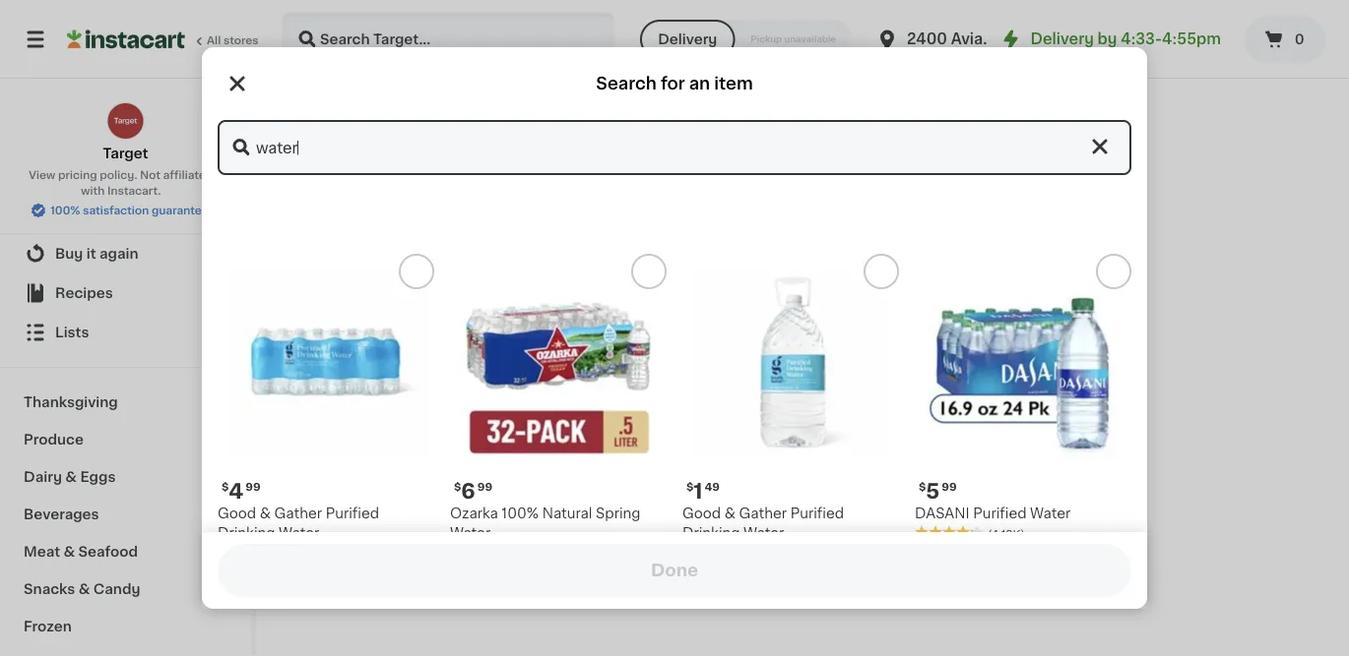 Task type: locate. For each thing, give the bounding box(es) containing it.
lists left you
[[683, 352, 715, 365]]

&
[[65, 471, 77, 484], [260, 507, 271, 521], [725, 507, 736, 521], [63, 546, 75, 559], [78, 583, 90, 597]]

drinking down $ 1 49
[[682, 527, 740, 541]]

100% right ozarka
[[502, 507, 539, 521]]

2400 aviation dr
[[907, 32, 1034, 46]]

99 right 5
[[942, 482, 957, 493]]

1 horizontal spatial good & gather purified drinking water
[[682, 507, 844, 541]]

1 $ from the left
[[222, 482, 229, 493]]

create new
[[1152, 34, 1253, 51]]

2 $ from the left
[[454, 482, 461, 493]]

100% satisfaction guarantee button
[[31, 199, 220, 219]]

again
[[99, 247, 139, 261]]

create inside 'button'
[[1152, 34, 1212, 51]]

new
[[1216, 34, 1253, 51]]

create for create new
[[1152, 34, 1212, 51]]

0 horizontal spatial drinking
[[218, 527, 275, 541]]

100% inside button
[[50, 205, 80, 216]]

gather for 4
[[274, 507, 322, 521]]

water inside ozarka 100% natural spring water
[[450, 527, 491, 541]]

1 product group from the left
[[218, 254, 434, 559]]

0 horizontal spatial 100%
[[50, 205, 80, 216]]

an
[[689, 75, 710, 92]]

snacks & candy
[[24, 583, 140, 597]]

lists right your
[[387, 29, 450, 57]]

be
[[822, 352, 840, 365]]

$ inside "$ 6 99"
[[454, 482, 461, 493]]

& for dairy & eggs link
[[65, 471, 77, 484]]

99 right 6 at bottom
[[477, 482, 492, 493]]

gather
[[274, 507, 322, 521], [739, 507, 787, 521]]

1 gather from the left
[[274, 507, 322, 521]]

stores
[[223, 35, 259, 46]]

no
[[754, 329, 779, 346]]

0 horizontal spatial 99
[[245, 482, 261, 493]]

3 $ from the left
[[686, 482, 694, 493]]

2 horizontal spatial purified
[[973, 507, 1027, 521]]

all stores
[[207, 35, 259, 46]]

good & gather purified drinking water down '49'
[[682, 507, 844, 541]]

lists inside "no lists yet lists you create will be saved here."
[[783, 329, 818, 346]]

delivery left the by at the right top of page
[[1031, 32, 1094, 46]]

0 horizontal spatial delivery
[[658, 32, 717, 46]]

delivery inside 'button'
[[658, 32, 717, 46]]

drinking for 1
[[682, 527, 740, 541]]

0 horizontal spatial lists
[[55, 326, 89, 340]]

gather for 1
[[739, 507, 787, 521]]

99
[[245, 482, 261, 493], [477, 482, 492, 493], [942, 482, 957, 493]]

49
[[705, 482, 720, 493]]

buy it again
[[55, 247, 139, 261]]

100% inside ozarka 100% natural spring water
[[502, 507, 539, 521]]

delivery for delivery by 4:33-4:55pm
[[1031, 32, 1094, 46]]

drinking down '$ 4 99'
[[218, 527, 275, 541]]

4 $ from the left
[[919, 482, 926, 493]]

dialog
[[202, 47, 1147, 657]]

3 product group from the left
[[682, 254, 899, 559]]

$ for 5
[[919, 482, 926, 493]]

None search field
[[282, 12, 615, 67], [218, 120, 1131, 175], [282, 12, 615, 67]]

$ 5 99
[[919, 481, 957, 502]]

here.
[[888, 352, 923, 365]]

1 horizontal spatial create
[[1152, 34, 1212, 51]]

purified for 1
[[790, 507, 844, 521]]

search for an item
[[596, 75, 753, 92]]

99 inside $ 5 99
[[942, 482, 957, 493]]

0
[[1295, 32, 1304, 46]]

0 horizontal spatial good & gather purified drinking water
[[218, 507, 379, 541]]

1 vertical spatial lists
[[783, 329, 818, 346]]

yet
[[823, 329, 851, 346]]

2 99 from the left
[[477, 482, 492, 493]]

2 gather from the left
[[739, 507, 787, 521]]

$ inside '$ 4 99'
[[222, 482, 229, 493]]

1 horizontal spatial good
[[682, 507, 721, 521]]

0 horizontal spatial gather
[[274, 507, 322, 521]]

view pricing policy. not affiliated with instacart.
[[29, 170, 213, 196]]

3 99 from the left
[[942, 482, 957, 493]]

dr
[[1016, 32, 1034, 46]]

create left a
[[751, 394, 810, 411]]

0 vertical spatial 100%
[[50, 205, 80, 216]]

1 horizontal spatial drinking
[[682, 527, 740, 541]]

1 drinking from the left
[[218, 527, 275, 541]]

1 purified from the left
[[326, 507, 379, 521]]

$ inside $ 1 49
[[686, 482, 694, 493]]

$
[[222, 482, 229, 493], [454, 482, 461, 493], [686, 482, 694, 493], [919, 482, 926, 493]]

drinking
[[218, 527, 275, 541], [682, 527, 740, 541]]

snacks & candy link
[[12, 571, 239, 609]]

good down 4
[[218, 507, 256, 521]]

1 vertical spatial create
[[751, 394, 810, 411]]

99 right 4
[[245, 482, 261, 493]]

1 vertical spatial 100%
[[502, 507, 539, 521]]

1 horizontal spatial delivery
[[1031, 32, 1094, 46]]

$ inside $ 5 99
[[919, 482, 926, 493]]

lists inside lists link
[[55, 326, 89, 340]]

1 horizontal spatial lists
[[683, 352, 715, 365]]

99 inside "$ 6 99"
[[477, 482, 492, 493]]

dairy & eggs
[[24, 471, 116, 484]]

2 product group from the left
[[450, 254, 667, 559]]

1 horizontal spatial gather
[[739, 507, 787, 521]]

good & gather purified drinking water for 4
[[218, 507, 379, 541]]

good & gather purified drinking water
[[218, 507, 379, 541], [682, 507, 844, 541]]

0 horizontal spatial lists
[[387, 29, 450, 57]]

2 purified from the left
[[790, 507, 844, 521]]

lists up will
[[783, 329, 818, 346]]

1 good from the left
[[218, 507, 256, 521]]

$ for 1
[[686, 482, 694, 493]]

lists
[[387, 29, 450, 57], [783, 329, 818, 346]]

good down $ 1 49
[[682, 507, 721, 521]]

4:33-
[[1121, 32, 1162, 46]]

all stores link
[[67, 12, 260, 67]]

0 horizontal spatial good
[[218, 507, 256, 521]]

1 horizontal spatial purified
[[790, 507, 844, 521]]

$ for 6
[[454, 482, 461, 493]]

2 good & gather purified drinking water from the left
[[682, 507, 844, 541]]

saved
[[843, 352, 885, 365]]

1 good & gather purified drinking water from the left
[[218, 507, 379, 541]]

product group
[[218, 254, 434, 559], [450, 254, 667, 559], [682, 254, 899, 559], [915, 254, 1131, 558]]

create left new
[[1152, 34, 1212, 51]]

lists down recipes
[[55, 326, 89, 340]]

1 99 from the left
[[245, 482, 261, 493]]

beverages link
[[12, 496, 239, 534]]

4 product group from the left
[[915, 254, 1131, 558]]

policy.
[[100, 170, 137, 181]]

0 vertical spatial lists
[[387, 29, 450, 57]]

1 horizontal spatial 99
[[477, 482, 492, 493]]

2 good from the left
[[682, 507, 721, 521]]

delivery up an
[[658, 32, 717, 46]]

create a list
[[751, 394, 854, 411]]

you
[[719, 352, 745, 365]]

0 horizontal spatial purified
[[326, 507, 379, 521]]

2 horizontal spatial 99
[[942, 482, 957, 493]]

100% down pricing
[[50, 205, 80, 216]]

Search Target... field
[[218, 120, 1131, 175]]

purified for 4
[[326, 507, 379, 521]]

aviation
[[951, 32, 1013, 46]]

dasani purified water
[[915, 507, 1071, 521]]

4:55pm
[[1162, 32, 1221, 46]]

0 vertical spatial create
[[1152, 34, 1212, 51]]

your lists
[[311, 29, 450, 57]]

2 drinking from the left
[[682, 527, 740, 541]]

4
[[229, 481, 243, 502]]

1 horizontal spatial lists
[[783, 329, 818, 346]]

(4.13k)
[[988, 529, 1025, 540]]

100%
[[50, 205, 80, 216], [502, 507, 539, 521]]

lists inside "no lists yet lists you create will be saved here."
[[683, 352, 715, 365]]

beverages
[[24, 508, 99, 522]]

eggs
[[80, 471, 116, 484]]

water
[[1030, 507, 1071, 521], [279, 527, 319, 541], [450, 527, 491, 541], [744, 527, 784, 541]]

pricing
[[58, 170, 97, 181]]

1 horizontal spatial 100%
[[502, 507, 539, 521]]

1 vertical spatial lists
[[683, 352, 715, 365]]

create for create a list
[[751, 394, 810, 411]]

99 inside '$ 4 99'
[[245, 482, 261, 493]]

good & gather purified drinking water down '$ 4 99'
[[218, 507, 379, 541]]

create
[[1152, 34, 1212, 51], [751, 394, 810, 411]]

delivery by 4:33-4:55pm
[[1031, 32, 1221, 46]]

satisfaction
[[83, 205, 149, 216]]

lists for no
[[783, 329, 818, 346]]

0 vertical spatial lists
[[55, 326, 89, 340]]

will
[[796, 352, 818, 365]]

meat & seafood
[[24, 546, 138, 559]]

frozen
[[24, 620, 72, 634]]

0 horizontal spatial create
[[751, 394, 810, 411]]

your
[[311, 29, 380, 57]]



Task type: vqa. For each thing, say whether or not it's contained in the screenshot.
99 in the $ 6 99
yes



Task type: describe. For each thing, give the bounding box(es) containing it.
create
[[748, 352, 793, 365]]

0 button
[[1245, 16, 1325, 63]]

frozen link
[[12, 609, 239, 646]]

5
[[926, 481, 940, 502]]

produce
[[24, 433, 84, 447]]

none search field search target...
[[218, 120, 1131, 175]]

99 for 4
[[245, 482, 261, 493]]

guarantee
[[152, 205, 209, 216]]

lists link
[[12, 313, 239, 353]]

buy
[[55, 247, 83, 261]]

dasani
[[915, 507, 970, 521]]

lists for your
[[387, 29, 450, 57]]

target
[[103, 147, 148, 161]]

by
[[1098, 32, 1117, 46]]

$ 1 49
[[686, 481, 720, 502]]

affiliated
[[163, 170, 213, 181]]

$ 6 99
[[454, 481, 492, 502]]

shop
[[55, 208, 92, 222]]

create new button
[[1111, 16, 1294, 71]]

service type group
[[640, 20, 852, 59]]

shop link
[[12, 195, 239, 234]]

buy it again link
[[12, 234, 239, 274]]

99 for 6
[[477, 482, 492, 493]]

dairy
[[24, 471, 62, 484]]

instacart logo image
[[67, 28, 185, 51]]

thanksgiving link
[[12, 384, 239, 421]]

thanksgiving
[[24, 396, 118, 410]]

100% satisfaction guarantee
[[50, 205, 209, 216]]

2400
[[907, 32, 947, 46]]

ozarka 100% natural spring water
[[450, 507, 641, 541]]

& for 'meat & seafood' link
[[63, 546, 75, 559]]

it
[[86, 247, 96, 261]]

target link
[[103, 102, 148, 163]]

all
[[207, 35, 221, 46]]

instacart.
[[107, 186, 161, 196]]

2400 aviation dr button
[[876, 12, 1034, 67]]

drinking for 4
[[218, 527, 275, 541]]

$ for 4
[[222, 482, 229, 493]]

1
[[694, 481, 703, 502]]

not
[[140, 170, 160, 181]]

search
[[596, 75, 657, 92]]

ozarka
[[450, 507, 498, 521]]

delivery by 4:33-4:55pm link
[[999, 28, 1221, 51]]

3 purified from the left
[[973, 507, 1027, 521]]

good for 1
[[682, 507, 721, 521]]

6
[[461, 481, 475, 502]]

& for snacks & candy link
[[78, 583, 90, 597]]

create a list link
[[751, 392, 854, 414]]

for
[[661, 75, 685, 92]]

no lists yet lists you create will be saved here.
[[683, 329, 923, 365]]

meat
[[24, 546, 60, 559]]

99 for 5
[[942, 482, 957, 493]]

product group containing 1
[[682, 254, 899, 559]]

recipes link
[[12, 274, 239, 313]]

view
[[29, 170, 55, 181]]

item
[[714, 75, 753, 92]]

candy
[[93, 583, 140, 597]]

snacks
[[24, 583, 75, 597]]

meat & seafood link
[[12, 534, 239, 571]]

dairy & eggs link
[[12, 459, 239, 496]]

delivery button
[[640, 20, 735, 59]]

dialog containing 4
[[202, 47, 1147, 657]]

product group containing 5
[[915, 254, 1131, 558]]

spring
[[596, 507, 641, 521]]

delivery for delivery
[[658, 32, 717, 46]]

$ 4 99
[[222, 481, 261, 502]]

with
[[81, 186, 105, 196]]

recipes
[[55, 287, 113, 300]]

target logo image
[[107, 102, 144, 140]]

view pricing policy. not affiliated with instacart. link
[[16, 167, 235, 199]]

good & gather purified drinking water for 1
[[682, 507, 844, 541]]

a
[[814, 394, 824, 411]]

list
[[828, 394, 854, 411]]

good for 4
[[218, 507, 256, 521]]

seafood
[[78, 546, 138, 559]]

produce link
[[12, 421, 239, 459]]

product group containing 6
[[450, 254, 667, 559]]

natural
[[542, 507, 592, 521]]

product group containing 4
[[218, 254, 434, 559]]



